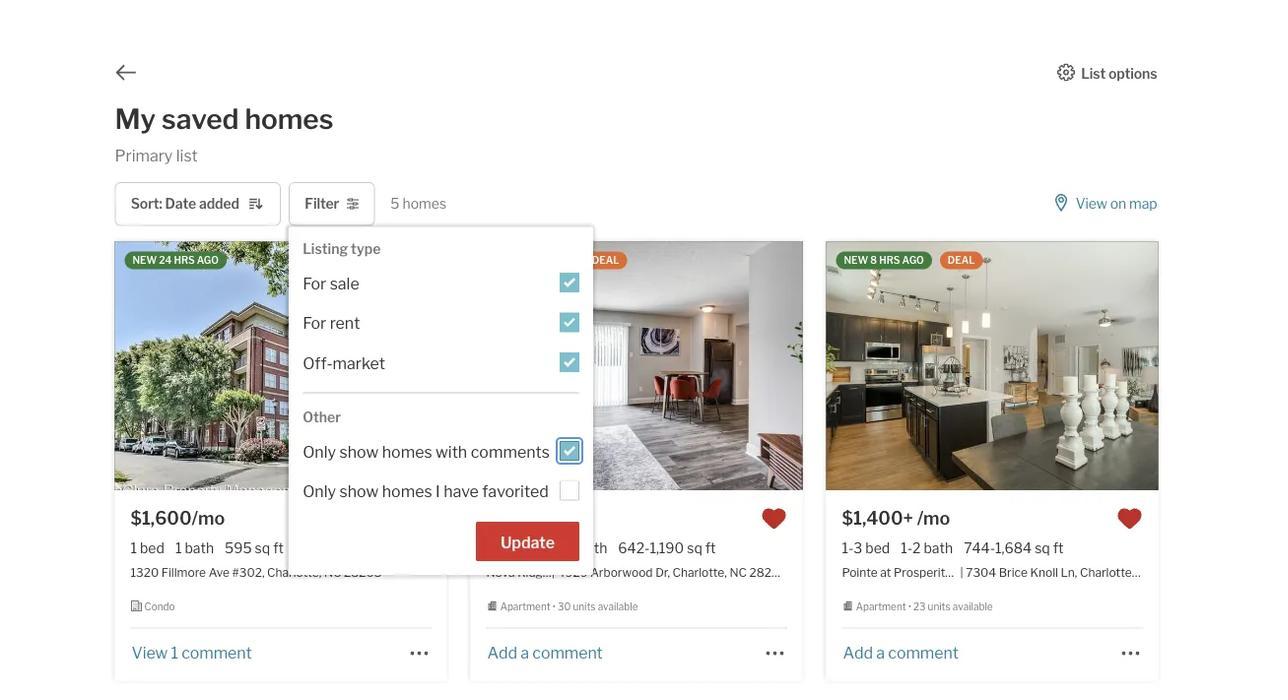 Task type: locate. For each thing, give the bounding box(es) containing it.
2 available from the left
[[953, 602, 993, 613]]

4929
[[558, 566, 588, 580]]

favorite button image for $972+ /mo
[[761, 507, 787, 532]]

1 • from the left
[[553, 602, 556, 613]]

0 horizontal spatial 8
[[515, 255, 522, 267]]

/mo
[[192, 508, 225, 529], [546, 508, 579, 529], [917, 508, 951, 529]]

for for for rent
[[303, 314, 326, 333]]

0 horizontal spatial ft
[[273, 540, 284, 557]]

show down only show homes with comments
[[340, 482, 379, 502]]

add a comment button for $1,400+
[[842, 644, 960, 663]]

available for $1,400+ /mo
[[953, 602, 993, 613]]

units
[[573, 602, 596, 613], [928, 602, 951, 613]]

0 horizontal spatial deal
[[592, 255, 619, 267]]

/mo up "1 bath"
[[192, 508, 225, 529]]

1 horizontal spatial sq
[[687, 540, 703, 557]]

ft
[[273, 540, 284, 557], [706, 540, 716, 557], [1053, 540, 1064, 557]]

2 horizontal spatial comment
[[888, 644, 959, 663]]

1 horizontal spatial favorite button checkbox
[[1117, 507, 1143, 532]]

1 horizontal spatial /mo
[[546, 508, 579, 529]]

at
[[880, 566, 892, 580]]

0 horizontal spatial add
[[487, 644, 517, 663]]

option group
[[303, 262, 579, 382], [303, 431, 579, 510]]

0 vertical spatial option group
[[303, 262, 579, 382]]

homes up the only show homes i have favorited
[[382, 442, 432, 462]]

2 only from the top
[[303, 482, 336, 502]]

homes right saved
[[245, 103, 334, 136]]

comment
[[182, 644, 252, 663], [533, 644, 603, 663], [888, 644, 959, 663]]

| left 4929
[[552, 566, 555, 580]]

0 horizontal spatial view
[[132, 644, 168, 663]]

0 horizontal spatial 3
[[498, 540, 507, 557]]

1.5
[[557, 540, 575, 557]]

0 horizontal spatial new 8 hrs ago
[[488, 255, 569, 267]]

view inside button
[[1076, 196, 1108, 213]]

0 horizontal spatial ago
[[197, 255, 219, 267]]

2 a from the left
[[877, 644, 885, 663]]

1 horizontal spatial view
[[1076, 196, 1108, 213]]

sq right 1,190
[[687, 540, 703, 557]]

apartment • 30 units available
[[500, 602, 638, 613]]

1 bed from the left
[[140, 540, 165, 557]]

bed for $1,400+
[[866, 540, 890, 557]]

•
[[553, 602, 556, 613], [909, 602, 912, 613]]

comment down ave
[[182, 644, 252, 663]]

bed for $972+
[[510, 540, 534, 557]]

1 ft from the left
[[273, 540, 284, 557]]

bath right 1.5
[[578, 540, 607, 557]]

favorite button image up the | 7304 brice knoll ln, charlotte, nc 28269
[[1117, 507, 1143, 532]]

1 horizontal spatial bath
[[578, 540, 607, 557]]

ave
[[209, 566, 230, 580]]

favorite button checkbox for $1,400+ /mo
[[1117, 507, 1143, 532]]

1 favorite button checkbox from the left
[[761, 507, 787, 532]]

0 horizontal spatial apartment
[[500, 602, 551, 613]]

1 for from the top
[[303, 274, 326, 293]]

1 apartment from the left
[[500, 602, 551, 613]]

/mo for $1,400+ /mo
[[917, 508, 951, 529]]

ft up 1320 fillmore ave #302, charlotte, nc 28203
[[273, 540, 284, 557]]

642-
[[618, 540, 650, 557]]

2 horizontal spatial ft
[[1053, 540, 1064, 557]]

• for $1,400+
[[909, 602, 912, 613]]

ft right 1,190
[[706, 540, 716, 557]]

| 7304 brice knoll ln, charlotte, nc 28269
[[961, 566, 1195, 580]]

deal for $972+ /mo
[[592, 255, 619, 267]]

0 horizontal spatial nc
[[324, 566, 342, 580]]

1 vertical spatial option group
[[303, 431, 579, 510]]

for left sale
[[303, 274, 326, 293]]

2 horizontal spatial new
[[844, 255, 869, 267]]

2 horizontal spatial sq
[[1035, 540, 1050, 557]]

3 up nova
[[498, 540, 507, 557]]

0 horizontal spatial add a comment button
[[486, 644, 604, 663]]

for left the rent on the left top of the page
[[303, 314, 326, 333]]

sq right 595
[[255, 540, 270, 557]]

2 add a comment from the left
[[843, 644, 959, 663]]

new 8 hrs ago for $1,400+
[[844, 255, 924, 267]]

1 horizontal spatial add a comment
[[843, 644, 959, 663]]

2 show from the top
[[340, 482, 379, 502]]

show down other
[[340, 442, 379, 462]]

available
[[598, 602, 638, 613], [953, 602, 993, 613]]

$972+
[[486, 508, 542, 529]]

1 horizontal spatial hrs
[[524, 255, 545, 267]]

2 new from the left
[[488, 255, 513, 267]]

1 horizontal spatial nc
[[730, 566, 747, 580]]

comment down apartment • 23 units available
[[888, 644, 959, 663]]

my
[[115, 103, 156, 136]]

ft for $972+
[[706, 540, 716, 557]]

1-3 bed up pointe
[[842, 540, 890, 557]]

2 3 from the left
[[854, 540, 863, 557]]

2 horizontal spatial ago
[[902, 255, 924, 267]]

2 bath from the left
[[578, 540, 607, 557]]

1 add a comment from the left
[[487, 644, 603, 663]]

0 horizontal spatial a
[[521, 644, 529, 663]]

new for $1,400+ /mo
[[844, 255, 869, 267]]

2 add from the left
[[843, 644, 873, 663]]

homes inside my saved homes primary list
[[245, 103, 334, 136]]

available down village
[[953, 602, 993, 613]]

1 horizontal spatial new 8 hrs ago
[[844, 255, 924, 267]]

1 8 from the left
[[515, 255, 522, 267]]

2 horizontal spatial hrs
[[879, 255, 900, 267]]

a down apartment • 23 units available
[[877, 644, 885, 663]]

view 1 comment
[[132, 644, 252, 663]]

bed up the at
[[866, 540, 890, 557]]

2 deal from the left
[[948, 255, 975, 267]]

0 horizontal spatial hrs
[[174, 255, 195, 267]]

1 vertical spatial show
[[340, 482, 379, 502]]

saved
[[162, 103, 239, 136]]

2 sq from the left
[[687, 540, 703, 557]]

only show homes i have favorited
[[303, 482, 549, 502]]

only
[[303, 442, 336, 462], [303, 482, 336, 502]]

1 deal from the left
[[592, 255, 619, 267]]

3 up pointe
[[854, 540, 863, 557]]

add for $972+
[[487, 644, 517, 663]]

2 nc from the left
[[730, 566, 747, 580]]

1 new 8 hrs ago from the left
[[488, 255, 569, 267]]

only for only show homes with comments
[[303, 442, 336, 462]]

charlotte, right ln,
[[1080, 566, 1135, 580]]

add a comment button down 23 at the right of the page
[[842, 644, 960, 663]]

0 horizontal spatial 1-3 bed
[[486, 540, 534, 557]]

brice
[[999, 566, 1028, 580]]

1 a from the left
[[521, 644, 529, 663]]

8 for $972+
[[515, 255, 522, 267]]

3
[[498, 540, 507, 557], [854, 540, 863, 557]]

ago for $972+
[[547, 255, 569, 267]]

1 vertical spatial view
[[132, 644, 168, 663]]

$1,600 /mo
[[131, 508, 225, 529]]

2 favorite button checkbox from the left
[[1117, 507, 1143, 532]]

charlotte, right #302,
[[267, 566, 322, 580]]

1 horizontal spatial comment
[[533, 644, 603, 663]]

1-3 bed up nova
[[486, 540, 534, 557]]

available down arborwood
[[598, 602, 638, 613]]

3 comment from the left
[[888, 644, 959, 663]]

0 horizontal spatial charlotte,
[[267, 566, 322, 580]]

for
[[303, 274, 326, 293], [303, 314, 326, 333]]

ft up ln,
[[1053, 540, 1064, 557]]

1 horizontal spatial 3
[[854, 540, 863, 557]]

view
[[1076, 196, 1108, 213], [132, 644, 168, 663]]

available for $972+ /mo
[[598, 602, 638, 613]]

0 horizontal spatial /mo
[[192, 508, 225, 529]]

1 horizontal spatial apartment
[[856, 602, 906, 613]]

1- up pointe at prosperity village
[[901, 540, 913, 557]]

0 horizontal spatial bed
[[140, 540, 165, 557]]

2 ft from the left
[[706, 540, 716, 557]]

0 horizontal spatial comment
[[182, 644, 252, 663]]

2 new 8 hrs ago from the left
[[844, 255, 924, 267]]

a for $1,400+
[[877, 644, 885, 663]]

1-3 bed
[[486, 540, 534, 557], [842, 540, 890, 557]]

show
[[340, 442, 379, 462], [340, 482, 379, 502]]

nc left 28203
[[324, 566, 342, 580]]

new
[[133, 255, 157, 267], [488, 255, 513, 267], [844, 255, 869, 267]]

apartment down ridge
[[500, 602, 551, 613]]

1 option group from the top
[[303, 262, 579, 382]]

2 option group from the top
[[303, 431, 579, 510]]

only show homes with comments
[[303, 442, 550, 462]]

market
[[333, 354, 385, 373]]

0 horizontal spatial sq
[[255, 540, 270, 557]]

2 • from the left
[[909, 602, 912, 613]]

a down apartment • 30 units available
[[521, 644, 529, 663]]

favorite button image
[[761, 507, 787, 532], [1117, 507, 1143, 532]]

2 favorite button image from the left
[[1117, 507, 1143, 532]]

1 horizontal spatial 8
[[871, 255, 877, 267]]

my saved homes primary list
[[115, 103, 334, 165]]

ln,
[[1061, 566, 1078, 580]]

village
[[954, 566, 992, 580]]

1 /mo from the left
[[192, 508, 225, 529]]

bath
[[185, 540, 214, 557], [578, 540, 607, 557], [924, 540, 953, 557]]

type
[[351, 241, 381, 258]]

view down condo at the left bottom of page
[[132, 644, 168, 663]]

view left on
[[1076, 196, 1108, 213]]

2 comment from the left
[[533, 644, 603, 663]]

favorite button checkbox up the | 7304 brice knoll ln, charlotte, nc 28269
[[1117, 507, 1143, 532]]

apartment for $1,400+
[[856, 602, 906, 613]]

1 photo of 1320 fillmore ave #302, charlotte, nc 28203 image from the left
[[115, 242, 447, 491]]

2 photo of 1320 fillmore ave #302, charlotte, nc 28203 image from the left
[[447, 242, 779, 491]]

1 units from the left
[[573, 602, 596, 613]]

3 new from the left
[[844, 255, 869, 267]]

other
[[303, 409, 341, 426]]

0 vertical spatial show
[[340, 442, 379, 462]]

1 horizontal spatial available
[[953, 602, 993, 613]]

0 horizontal spatial new
[[133, 255, 157, 267]]

1 vertical spatial only
[[303, 482, 336, 502]]

2 1-3 bed from the left
[[842, 540, 890, 557]]

for rent
[[303, 314, 360, 333]]

sq
[[255, 540, 270, 557], [687, 540, 703, 557], [1035, 540, 1050, 557]]

photo of 1320 fillmore ave #302, charlotte, nc 28203 image
[[115, 242, 447, 491], [447, 242, 779, 491]]

bath right 2
[[924, 540, 953, 557]]

hrs for $972+
[[524, 255, 545, 267]]

3 sq from the left
[[1035, 540, 1050, 557]]

comment down apartment • 30 units available
[[533, 644, 603, 663]]

1 add from the left
[[487, 644, 517, 663]]

2 horizontal spatial bath
[[924, 540, 953, 557]]

view for view 1 comment
[[132, 644, 168, 663]]

1 horizontal spatial |
[[961, 566, 964, 580]]

favorite button checkbox for $972+ /mo
[[761, 507, 787, 532]]

3 bath from the left
[[924, 540, 953, 557]]

bath up fillmore
[[185, 540, 214, 557]]

units for $1,400+ /mo
[[928, 602, 951, 613]]

show for only show homes i have favorited
[[340, 482, 379, 502]]

listing
[[303, 241, 348, 258]]

• left 30
[[553, 602, 556, 613]]

2 apartment from the left
[[856, 602, 906, 613]]

2 /mo from the left
[[546, 508, 579, 529]]

2 ago from the left
[[547, 255, 569, 267]]

comment for $1,400+
[[888, 644, 959, 663]]

744-
[[964, 540, 996, 557]]

3 for $972+ /mo
[[498, 540, 507, 557]]

bed up 1320
[[140, 540, 165, 557]]

favorite button checkbox
[[761, 507, 787, 532], [1117, 507, 1143, 532]]

sale
[[330, 274, 360, 293]]

1- up ridge
[[545, 540, 557, 557]]

favorite button image up 28208
[[761, 507, 787, 532]]

add down pointe
[[843, 644, 873, 663]]

1- up nova
[[486, 540, 498, 557]]

1 horizontal spatial units
[[928, 602, 951, 613]]

3 /mo from the left
[[917, 508, 951, 529]]

charlotte, right "dr,"
[[673, 566, 727, 580]]

1 new from the left
[[133, 255, 157, 267]]

1 | from the left
[[552, 566, 555, 580]]

8
[[515, 255, 522, 267], [871, 255, 877, 267]]

add a comment
[[487, 644, 603, 663], [843, 644, 959, 663]]

2 horizontal spatial nc
[[1137, 566, 1155, 580]]

nc
[[324, 566, 342, 580], [730, 566, 747, 580], [1137, 566, 1155, 580]]

photo of 7304 brice knoll ln, charlotte, nc 28269 image
[[826, 242, 1159, 491], [1159, 242, 1273, 491]]

add a comment down 30
[[487, 644, 603, 663]]

28203
[[344, 566, 382, 580]]

view 1 comment button
[[131, 644, 253, 663]]

1 only from the top
[[303, 442, 336, 462]]

apartment down the at
[[856, 602, 906, 613]]

nc left 28269
[[1137, 566, 1155, 580]]

1 horizontal spatial add
[[843, 644, 873, 663]]

units for $972+ /mo
[[573, 602, 596, 613]]

/mo up 1.5
[[546, 508, 579, 529]]

add a comment down 23 at the right of the page
[[843, 644, 959, 663]]

1 nc from the left
[[324, 566, 342, 580]]

0 horizontal spatial add a comment
[[487, 644, 603, 663]]

new for $972+ /mo
[[488, 255, 513, 267]]

1 add a comment button from the left
[[486, 644, 604, 663]]

$1,400+ /mo
[[842, 508, 951, 529]]

ago for $1,600
[[197, 255, 219, 267]]

prosperity
[[894, 566, 952, 580]]

0 horizontal spatial favorite button checkbox
[[761, 507, 787, 532]]

642-1,190 sq ft
[[618, 540, 716, 557]]

1 horizontal spatial ago
[[547, 255, 569, 267]]

1 available from the left
[[598, 602, 638, 613]]

sq up knoll
[[1035, 540, 1050, 557]]

1 favorite button image from the left
[[761, 507, 787, 532]]

add a comment for $1,400+
[[843, 644, 959, 663]]

1 up fillmore
[[175, 540, 182, 557]]

0 vertical spatial for
[[303, 274, 326, 293]]

homes left i
[[382, 482, 432, 502]]

/mo up 1-2 bath
[[917, 508, 951, 529]]

1 up 1320
[[131, 540, 137, 557]]

nc left 28208
[[730, 566, 747, 580]]

1 show from the top
[[340, 442, 379, 462]]

1 horizontal spatial •
[[909, 602, 912, 613]]

1-
[[486, 540, 498, 557], [545, 540, 557, 557], [842, 540, 854, 557], [901, 540, 913, 557]]

1 horizontal spatial bed
[[510, 540, 534, 557]]

add
[[487, 644, 517, 663], [843, 644, 873, 663]]

1 horizontal spatial add a comment button
[[842, 644, 960, 663]]

1 1-3 bed from the left
[[486, 540, 534, 557]]

0 horizontal spatial •
[[553, 602, 556, 613]]

2 bed from the left
[[510, 540, 534, 557]]

5 homes
[[391, 196, 447, 212]]

1 horizontal spatial 1-3 bed
[[842, 540, 890, 557]]

1
[[131, 540, 137, 557], [175, 540, 182, 557], [171, 644, 178, 663]]

3 ft from the left
[[1053, 540, 1064, 557]]

1 horizontal spatial deal
[[948, 255, 975, 267]]

a
[[521, 644, 529, 663], [877, 644, 885, 663]]

1 horizontal spatial charlotte,
[[673, 566, 727, 580]]

hrs for $1,600
[[174, 255, 195, 267]]

0 horizontal spatial units
[[573, 602, 596, 613]]

ft for $1,400+
[[1053, 540, 1064, 557]]

with
[[436, 442, 467, 462]]

0 horizontal spatial |
[[552, 566, 555, 580]]

1- up pointe
[[842, 540, 854, 557]]

add a comment for $972+
[[487, 644, 603, 663]]

1 horizontal spatial a
[[877, 644, 885, 663]]

bed up ridge
[[510, 540, 534, 557]]

option group containing for sale
[[303, 262, 579, 382]]

dr,
[[656, 566, 670, 580]]

2 add a comment button from the left
[[842, 644, 960, 663]]

0 vertical spatial view
[[1076, 196, 1108, 213]]

0 horizontal spatial available
[[598, 602, 638, 613]]

add down nova
[[487, 644, 517, 663]]

2 for from the top
[[303, 314, 326, 333]]

2 hrs from the left
[[524, 255, 545, 267]]

1 1- from the left
[[486, 540, 498, 557]]

2 1- from the left
[[545, 540, 557, 557]]

view for view on map
[[1076, 196, 1108, 213]]

units right 23 at the right of the page
[[928, 602, 951, 613]]

1-3 bed for $1,400+
[[842, 540, 890, 557]]

3 ago from the left
[[902, 255, 924, 267]]

1-2 bath
[[901, 540, 953, 557]]

| left 7304
[[961, 566, 964, 580]]

2 horizontal spatial charlotte,
[[1080, 566, 1135, 580]]

1-1.5 bath
[[545, 540, 607, 557]]

3 hrs from the left
[[879, 255, 900, 267]]

4 1- from the left
[[901, 540, 913, 557]]

favorite button checkbox up 28208
[[761, 507, 787, 532]]

1 horizontal spatial new
[[488, 255, 513, 267]]

1 3 from the left
[[498, 540, 507, 557]]

5
[[391, 196, 400, 212]]

$1,400+
[[842, 508, 914, 529]]

option group containing only show homes with comments
[[303, 431, 579, 510]]

dialog
[[289, 227, 593, 576]]

1 horizontal spatial favorite button image
[[1117, 507, 1143, 532]]

2 horizontal spatial bed
[[866, 540, 890, 557]]

add a comment button down 30
[[486, 644, 604, 663]]

1 vertical spatial for
[[303, 314, 326, 333]]

0 horizontal spatial bath
[[185, 540, 214, 557]]

photo of 4929 arborwood dr, charlotte, nc 28208 image
[[471, 242, 803, 491], [803, 242, 1135, 491]]

2 units from the left
[[928, 602, 951, 613]]

ago
[[197, 255, 219, 267], [547, 255, 569, 267], [902, 255, 924, 267]]

2 8 from the left
[[871, 255, 877, 267]]

2 horizontal spatial /mo
[[917, 508, 951, 529]]

0 vertical spatial only
[[303, 442, 336, 462]]

3 bed from the left
[[866, 540, 890, 557]]

0 horizontal spatial favorite button image
[[761, 507, 787, 532]]

1 ago from the left
[[197, 255, 219, 267]]

1 horizontal spatial ft
[[706, 540, 716, 557]]

• left 23 at the right of the page
[[909, 602, 912, 613]]

3 nc from the left
[[1137, 566, 1155, 580]]

1 hrs from the left
[[174, 255, 195, 267]]

units right 30
[[573, 602, 596, 613]]



Task type: vqa. For each thing, say whether or not it's contained in the screenshot.
3
yes



Task type: describe. For each thing, give the bounding box(es) containing it.
listing type
[[303, 241, 381, 258]]

/mo for $1,600 /mo
[[192, 508, 225, 529]]

sq for $972+
[[687, 540, 703, 557]]

options
[[1109, 65, 1158, 82]]

knoll
[[1031, 566, 1059, 580]]

28269
[[1157, 566, 1195, 580]]

1,684
[[996, 540, 1032, 557]]

/mo for $972+ /mo
[[546, 508, 579, 529]]

3 charlotte, from the left
[[1080, 566, 1135, 580]]

bath for $972+
[[578, 540, 607, 557]]

apartment • 23 units available
[[856, 602, 993, 613]]

primary
[[115, 146, 173, 165]]

1-3 bed for $972+
[[486, 540, 534, 557]]

1 bath
[[175, 540, 214, 557]]

2 photo of 4929 arborwood dr, charlotte, nc 28208 image from the left
[[803, 242, 1135, 491]]

list
[[176, 146, 198, 165]]

1 photo of 4929 arborwood dr, charlotte, nc 28208 image from the left
[[471, 242, 803, 491]]

1 comment from the left
[[182, 644, 252, 663]]

only for only show homes i have favorited
[[303, 482, 336, 502]]

$972+ /mo
[[486, 508, 579, 529]]

nova ridge | 4929 arborwood dr, charlotte, nc 28208
[[486, 566, 788, 580]]

595 sq ft
[[225, 540, 284, 557]]

1 bed
[[131, 540, 165, 557]]

view on map button
[[1052, 182, 1159, 226]]

i
[[436, 482, 440, 502]]

update
[[501, 533, 555, 552]]

rent
[[330, 314, 360, 333]]

nova
[[486, 566, 515, 580]]

• for $972+
[[553, 602, 556, 613]]

new for $1,600 /mo
[[133, 255, 157, 267]]

homes for my saved homes primary list
[[245, 103, 334, 136]]

favorited
[[482, 482, 549, 502]]

23
[[914, 602, 926, 613]]

1320 fillmore ave #302, charlotte, nc 28203
[[131, 566, 382, 580]]

1320
[[131, 566, 159, 580]]

sq for $1,400+
[[1035, 540, 1050, 557]]

hrs for $1,400+
[[879, 255, 900, 267]]

28208
[[750, 566, 788, 580]]

1 photo of 7304 brice knoll ln, charlotte, nc 28269 image from the left
[[826, 242, 1159, 491]]

2
[[913, 540, 921, 557]]

arborwood
[[591, 566, 653, 580]]

3 1- from the left
[[842, 540, 854, 557]]

deal for $1,400+ /mo
[[948, 255, 975, 267]]

update button
[[476, 522, 579, 562]]

for sale
[[303, 274, 360, 293]]

off-market
[[303, 354, 385, 373]]

option group for other
[[303, 431, 579, 510]]

$1,600
[[131, 508, 192, 529]]

off-
[[303, 354, 333, 373]]

#302,
[[232, 566, 265, 580]]

ridge
[[518, 566, 550, 580]]

1,190
[[650, 540, 684, 557]]

744-1,684 sq ft
[[964, 540, 1064, 557]]

option group for listing type
[[303, 262, 579, 382]]

595
[[225, 540, 252, 557]]

apartment for $972+
[[500, 602, 551, 613]]

add for $1,400+
[[843, 644, 873, 663]]

2 photo of 7304 brice knoll ln, charlotte, nc 28269 image from the left
[[1159, 242, 1273, 491]]

30
[[558, 602, 571, 613]]

map
[[1130, 196, 1158, 213]]

bath for $1,400+
[[924, 540, 953, 557]]

ago for $1,400+
[[902, 255, 924, 267]]

fillmore
[[161, 566, 206, 580]]

a for $972+
[[521, 644, 529, 663]]

8 for $1,400+
[[871, 255, 877, 267]]

1 down condo at the left bottom of page
[[171, 644, 178, 663]]

list options button
[[1057, 64, 1159, 82]]

sort
[[131, 196, 159, 213]]

sort : date added
[[131, 196, 239, 213]]

pointe at prosperity village
[[842, 566, 992, 580]]

date
[[165, 196, 196, 213]]

add a comment button for $972+
[[486, 644, 604, 663]]

2 charlotte, from the left
[[673, 566, 727, 580]]

for for for sale
[[303, 274, 326, 293]]

new 8 hrs ago for $972+
[[488, 255, 569, 267]]

comments
[[471, 442, 550, 462]]

condo
[[145, 602, 175, 613]]

comment for $972+
[[533, 644, 603, 663]]

1 bath from the left
[[185, 540, 214, 557]]

2 | from the left
[[961, 566, 964, 580]]

favorite button image for $1,400+ /mo
[[1117, 507, 1143, 532]]

list
[[1081, 65, 1106, 82]]

filter
[[305, 196, 339, 213]]

homes right 5
[[403, 196, 447, 212]]

show for only show homes with comments
[[340, 442, 379, 462]]

pointe
[[842, 566, 878, 580]]

1 charlotte, from the left
[[267, 566, 322, 580]]

1 for 1 bath
[[175, 540, 182, 557]]

added
[[199, 196, 239, 213]]

on
[[1111, 196, 1127, 213]]

list options
[[1081, 65, 1158, 82]]

1 sq from the left
[[255, 540, 270, 557]]

1 for 1 bed
[[131, 540, 137, 557]]

homes for only show homes i have favorited
[[382, 482, 432, 502]]

new 24 hrs ago
[[133, 255, 219, 267]]

view on map
[[1076, 196, 1158, 213]]

7304
[[966, 566, 997, 580]]

homes for only show homes with comments
[[382, 442, 432, 462]]

dialog containing for sale
[[289, 227, 593, 576]]

3 for $1,400+ /mo
[[854, 540, 863, 557]]

:
[[159, 196, 162, 213]]

have
[[444, 482, 479, 502]]

filter button
[[289, 182, 375, 226]]

24
[[159, 255, 172, 267]]



